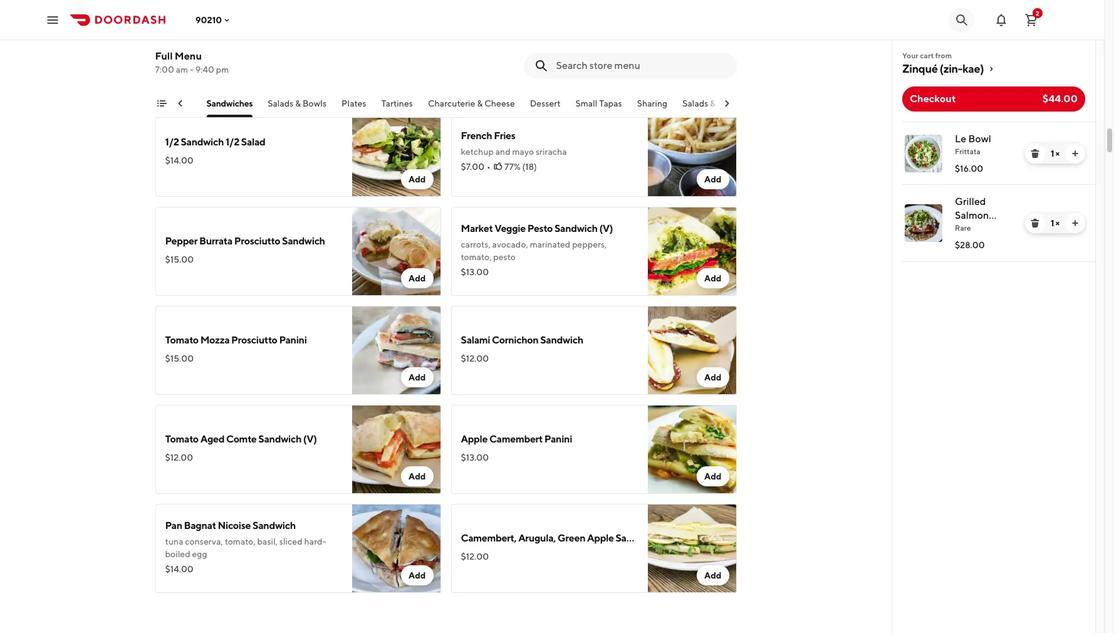 Task type: vqa. For each thing, say whether or not it's contained in the screenshot.


Task type: describe. For each thing, give the bounding box(es) containing it.
breakfast / brunch button
[[117, 97, 192, 117]]

swiss
[[512, 48, 534, 58]]

tomato, inside pan bagnat nicoise sandwich tuna conserva, tomato, basil, sliced hard- boiled egg $14.00
[[225, 537, 256, 547]]

scroll menu navigation left image
[[175, 98, 185, 108]]

le bowl image
[[905, 135, 943, 172]]

tuna
[[165, 537, 183, 547]]

/
[[157, 98, 161, 108]]

& inside "french ham & cheese panini french ham, swiss cheese"
[[517, 31, 523, 43]]

-
[[190, 65, 194, 75]]

90210
[[196, 15, 222, 25]]

camembert, arugula, green apple sandwich (v)
[[461, 532, 674, 544]]

nicoise
[[218, 520, 251, 532]]

list containing le bowl
[[893, 122, 1096, 262]]

pan bagnat nicoise sandwich image
[[352, 504, 441, 593]]

add for market veggie pesto sandwich (v)
[[705, 273, 722, 283]]

checkout
[[910, 93, 956, 105]]

pesto
[[494, 252, 516, 262]]

add for salami cornichon sandwich
[[705, 372, 722, 382]]

(v) inside market veggie pesto sandwich (v) carrots, avocado, marinated peppers, tomato, pesto $13.00
[[600, 223, 613, 234]]

9:40
[[195, 65, 214, 75]]

2 $13.00 from the top
[[461, 453, 489, 463]]

your
[[903, 51, 919, 60]]

$14.00 inside pan bagnat nicoise sandwich tuna conserva, tomato, basil, sliced hard- boiled egg $14.00
[[165, 564, 194, 574]]

panini inside "french ham & cheese panini french ham, swiss cheese"
[[560, 31, 588, 43]]

add for tomato mozza prosciutto panini
[[409, 372, 426, 382]]

2
[[1036, 9, 1040, 17]]

•
[[487, 162, 491, 172]]

apple camembert panini image
[[648, 405, 737, 494]]

plate
[[955, 223, 979, 235]]

ham
[[494, 31, 515, 43]]

pepper burrata prosciutto sandwich
[[165, 235, 325, 247]]

& left scroll menu navigation right image on the top right of page
[[710, 98, 716, 108]]

$12.00 for camembert, arugula, green apple sandwich (v)
[[461, 552, 489, 562]]

zinqué
[[903, 62, 938, 75]]

french ham & cheese panini image
[[648, 9, 737, 98]]

charcuterie
[[428, 98, 476, 108]]

salads for 1st salads & bowls button from the right
[[683, 98, 709, 108]]

add for 1/2 sandwich 1/2 salad
[[409, 174, 426, 184]]

small
[[576, 98, 598, 108]]

scroll menu navigation right image
[[722, 98, 732, 108]]

sandwich inside market veggie pesto sandwich (v) carrots, avocado, marinated peppers, tomato, pesto $13.00
[[555, 223, 598, 234]]

market veggie pesto sandwich (v) carrots, avocado, marinated peppers, tomato, pesto $13.00
[[461, 223, 613, 277]]

tomato aged comte sandwich (v)
[[165, 433, 317, 445]]

bagnat
[[184, 520, 216, 532]]

tomato mozza prosciutto panini
[[165, 334, 307, 346]]

green
[[558, 532, 586, 544]]

sliced
[[280, 537, 303, 547]]

avocado,
[[493, 239, 528, 250]]

and
[[496, 147, 511, 157]]

$16.00
[[955, 164, 984, 174]]

sharing
[[637, 98, 668, 108]]

77% (18)
[[505, 162, 537, 172]]

(18)
[[523, 162, 537, 172]]

grilled
[[955, 196, 987, 208]]

dessert button
[[530, 97, 561, 117]]

cheese inside button
[[485, 98, 515, 108]]

egg
[[192, 549, 207, 559]]

add for french fries
[[705, 174, 722, 184]]

sriracha
[[536, 147, 567, 157]]

2 items, open order cart image
[[1024, 12, 1039, 27]]

pm
[[216, 65, 229, 75]]

tomato for tomato mozza prosciutto panini
[[165, 334, 199, 346]]

small tapas button
[[576, 97, 622, 117]]

zinqué (zin-kae)
[[903, 62, 984, 75]]

ketchup
[[461, 147, 494, 157]]

add for pan bagnat nicoise sandwich
[[409, 571, 426, 581]]

french for french fries
[[461, 130, 492, 142]]

tomato, inside market veggie pesto sandwich (v) carrots, avocado, marinated peppers, tomato, pesto $13.00
[[461, 252, 492, 262]]

2 bowls from the left
[[718, 98, 742, 108]]

add for camembert, arugula, green apple sandwich (v)
[[705, 571, 722, 581]]

small tapas
[[576, 98, 622, 108]]

pan bagnat nicoise sandwich tuna conserva, tomato, basil, sliced hard- boiled egg $14.00
[[165, 520, 326, 574]]

peppers,
[[573, 239, 607, 250]]

menu
[[175, 50, 202, 62]]

ham,
[[491, 48, 510, 58]]

add button for 1/2 sandwich 1/2 salad
[[401, 169, 434, 189]]

7:00
[[155, 65, 174, 75]]

2 french from the top
[[461, 48, 489, 58]]

salad
[[241, 136, 266, 148]]

from
[[936, 51, 952, 60]]

2 salads & bowls from the left
[[683, 98, 742, 108]]

$12.00 for tomato aged comte sandwich (v)
[[165, 453, 193, 463]]

french ham & cheese panini french ham, swiss cheese
[[461, 31, 588, 58]]

your cart from
[[903, 51, 952, 60]]

$12.00 for tomato mozzarella panini (v)
[[165, 56, 193, 66]]

full menu 7:00 am - 9:40 pm
[[155, 50, 229, 75]]

77%
[[505, 162, 521, 172]]

pan
[[165, 520, 182, 532]]

le
[[955, 133, 967, 145]]

$7.00 •
[[461, 162, 491, 172]]

prosciutto for burrata
[[234, 235, 280, 247]]

mayo
[[513, 147, 534, 157]]

add button for camembert, arugula, green apple sandwich (v)
[[697, 566, 729, 586]]

show menu categories image
[[156, 98, 166, 108]]

× for le bowl
[[1056, 149, 1060, 159]]

salami
[[461, 334, 490, 346]]

sandwiches
[[207, 98, 253, 108]]

$15.00 for tomato mozza prosciutto panini
[[165, 354, 194, 364]]

burrata
[[199, 235, 233, 247]]

(gf)
[[981, 223, 1003, 235]]

market
[[461, 223, 493, 234]]

kae)
[[963, 62, 984, 75]]

& inside button
[[477, 98, 483, 108]]

2 1/2 from the left
[[226, 136, 239, 148]]

tartines
[[382, 98, 413, 108]]

1/2 sandwich 1/2 salad image
[[352, 108, 441, 197]]

1 for le bowl
[[1051, 149, 1055, 159]]

add button for apple camembert panini
[[697, 466, 729, 487]]

add for apple camembert panini
[[705, 471, 722, 482]]

plates
[[342, 98, 366, 108]]

prosciutto for mozza
[[231, 334, 277, 346]]

charcuterie & cheese
[[428, 98, 515, 108]]

boiled
[[165, 549, 190, 559]]



Task type: locate. For each thing, give the bounding box(es) containing it.
cheese
[[536, 48, 564, 58]]

add button for pan bagnat nicoise sandwich
[[401, 566, 434, 586]]

0 horizontal spatial tomato,
[[225, 537, 256, 547]]

apple left 'camembert'
[[461, 433, 488, 445]]

1 vertical spatial tomato,
[[225, 537, 256, 547]]

0 vertical spatial $13.00
[[461, 267, 489, 277]]

cornichon
[[492, 334, 539, 346]]

1 vertical spatial remove item from cart image
[[1031, 218, 1041, 228]]

1 vertical spatial $14.00
[[165, 564, 194, 574]]

0 vertical spatial 1
[[1051, 149, 1055, 159]]

prosciutto right mozza
[[231, 334, 277, 346]]

bowls
[[303, 98, 327, 108], [718, 98, 742, 108]]

dessert
[[530, 98, 561, 108]]

prosciutto
[[234, 235, 280, 247], [231, 334, 277, 346]]

90210 button
[[196, 15, 232, 25]]

rare
[[955, 223, 972, 233]]

salami cornichon sandwich image
[[648, 306, 737, 395]]

2 × from the top
[[1056, 218, 1060, 228]]

0 vertical spatial apple
[[461, 433, 488, 445]]

grilled salmon plate (gf)
[[955, 196, 1003, 235]]

apple right green
[[587, 532, 614, 544]]

$14.00 down boiled
[[165, 564, 194, 574]]

camembert,
[[461, 532, 517, 544]]

le bowl frittata
[[955, 133, 992, 156]]

sandwich inside pan bagnat nicoise sandwich tuna conserva, tomato, basil, sliced hard- boiled egg $14.00
[[253, 520, 296, 532]]

$14.00 down the 1/2 sandwich 1/2 salad
[[165, 155, 194, 166]]

3 french from the top
[[461, 130, 492, 142]]

add for tomato aged comte sandwich (v)
[[409, 471, 426, 482]]

1 horizontal spatial salads
[[683, 98, 709, 108]]

1 horizontal spatial bowls
[[718, 98, 742, 108]]

remove item from cart image for grilled salmon plate (gf)
[[1031, 218, 1041, 228]]

panini
[[560, 31, 588, 43], [250, 37, 278, 49], [279, 334, 307, 346], [545, 433, 572, 445]]

0 vertical spatial tomato,
[[461, 252, 492, 262]]

2 vertical spatial french
[[461, 130, 492, 142]]

mozzarella
[[200, 37, 249, 49]]

× left add one to cart icon
[[1056, 218, 1060, 228]]

cheese up cheese on the top of page
[[525, 31, 559, 43]]

salads & bowls button
[[268, 97, 327, 117], [683, 97, 742, 117]]

2 salads & bowls button from the left
[[683, 97, 742, 117]]

fries
[[494, 130, 516, 142]]

0 horizontal spatial bowls
[[303, 98, 327, 108]]

add button for french fries
[[697, 169, 729, 189]]

1 vertical spatial apple
[[587, 532, 614, 544]]

1 horizontal spatial salads & bowls button
[[683, 97, 742, 117]]

salads & bowls button left "plates" "button"
[[268, 97, 327, 117]]

tomato mozza prosciutto panini image
[[352, 306, 441, 395]]

2 1 × from the top
[[1051, 218, 1060, 228]]

$15.00
[[165, 255, 194, 265], [165, 354, 194, 364]]

1 horizontal spatial 1/2
[[226, 136, 239, 148]]

breakfast
[[117, 98, 155, 108]]

open menu image
[[45, 12, 60, 27]]

salmon
[[955, 209, 990, 221]]

add for pepper burrata prosciutto sandwich
[[409, 273, 426, 283]]

0 horizontal spatial 1/2
[[165, 136, 179, 148]]

1 left add one to cart icon
[[1051, 218, 1055, 228]]

arugula,
[[519, 532, 556, 544]]

2 $15.00 from the top
[[165, 354, 194, 364]]

& right charcuterie
[[477, 98, 483, 108]]

1/2 down brunch
[[165, 136, 179, 148]]

french up 'ketchup'
[[461, 130, 492, 142]]

1 vertical spatial $13.00
[[461, 453, 489, 463]]

2 tomato from the top
[[165, 334, 199, 346]]

remove item from cart image left add one to cart icon
[[1031, 218, 1041, 228]]

1 vertical spatial ×
[[1056, 218, 1060, 228]]

1 × left add one to cart image
[[1051, 149, 1060, 159]]

add button for tomato aged comte sandwich (v)
[[401, 466, 434, 487]]

comte
[[226, 433, 257, 445]]

tomato,
[[461, 252, 492, 262], [225, 537, 256, 547]]

0 vertical spatial $14.00
[[165, 155, 194, 166]]

0 vertical spatial ×
[[1056, 149, 1060, 159]]

0 vertical spatial $15.00
[[165, 255, 194, 265]]

× for grilled salmon plate (gf)
[[1056, 218, 1060, 228]]

0 vertical spatial prosciutto
[[234, 235, 280, 247]]

camembert
[[490, 433, 543, 445]]

pepper burrata prosciutto sandwich image
[[352, 207, 441, 296]]

$13.00 down apple camembert panini
[[461, 453, 489, 463]]

1 left add one to cart image
[[1051, 149, 1055, 159]]

tomato, down carrots, at the left top
[[461, 252, 492, 262]]

cheese
[[525, 31, 559, 43], [485, 98, 515, 108]]

bowls left plates
[[303, 98, 327, 108]]

pepper
[[165, 235, 198, 247]]

salads & bowls left plates
[[268, 98, 327, 108]]

salads for 2nd salads & bowls button from right
[[268, 98, 294, 108]]

1 1 from the top
[[1051, 149, 1055, 159]]

2 button
[[1019, 7, 1045, 32]]

charcuterie & cheese button
[[428, 97, 515, 117]]

sandwich
[[181, 136, 224, 148], [555, 223, 598, 234], [282, 235, 325, 247], [541, 334, 584, 346], [259, 433, 302, 445], [253, 520, 296, 532], [616, 532, 659, 544]]

remove item from cart image
[[1031, 149, 1041, 159], [1031, 218, 1041, 228]]

1 vertical spatial tomato
[[165, 334, 199, 346]]

0 vertical spatial remove item from cart image
[[1031, 149, 1041, 159]]

1 tomato from the top
[[165, 37, 199, 49]]

add button for market veggie pesto sandwich (v)
[[697, 268, 729, 288]]

2 $14.00 from the top
[[165, 564, 194, 574]]

1 salads & bowls from the left
[[268, 98, 327, 108]]

1 horizontal spatial cheese
[[525, 31, 559, 43]]

Item Search search field
[[556, 59, 727, 73]]

0 vertical spatial 1 ×
[[1051, 149, 1060, 159]]

salads right sandwiches
[[268, 98, 294, 108]]

0 vertical spatial french
[[461, 31, 492, 43]]

2 vertical spatial tomato
[[165, 433, 199, 445]]

0 horizontal spatial cheese
[[485, 98, 515, 108]]

1 1/2 from the left
[[165, 136, 179, 148]]

add button for tomato mozza prosciutto panini
[[401, 367, 434, 387]]

aged
[[200, 433, 225, 445]]

1 × for le bowl
[[1051, 149, 1060, 159]]

0 horizontal spatial apple
[[461, 433, 488, 445]]

cheese inside "french ham & cheese panini french ham, swiss cheese"
[[525, 31, 559, 43]]

$15.00 down pepper
[[165, 255, 194, 265]]

brunch
[[163, 98, 192, 108]]

3 tomato from the top
[[165, 433, 199, 445]]

camembert, arugula, green apple sandwich (v) image
[[648, 504, 737, 593]]

1 vertical spatial prosciutto
[[231, 334, 277, 346]]

plates button
[[342, 97, 366, 117]]

tomato mozzarella panini (v)
[[165, 37, 294, 49]]

tomato up menu
[[165, 37, 199, 49]]

full
[[155, 50, 173, 62]]

1 vertical spatial french
[[461, 48, 489, 58]]

mozza
[[200, 334, 230, 346]]

1 remove item from cart image from the top
[[1031, 149, 1041, 159]]

$13.00 down carrots, at the left top
[[461, 267, 489, 277]]

$7.00
[[461, 162, 485, 172]]

sharing button
[[637, 97, 668, 117]]

salads
[[268, 98, 294, 108], [683, 98, 709, 108]]

remove item from cart image for le bowl
[[1031, 149, 1041, 159]]

cart
[[921, 51, 934, 60]]

marinated
[[530, 239, 571, 250]]

prosciutto right burrata
[[234, 235, 280, 247]]

0 horizontal spatial salads
[[268, 98, 294, 108]]

salami cornichon sandwich
[[461, 334, 584, 346]]

1 vertical spatial cheese
[[485, 98, 515, 108]]

1 french from the top
[[461, 31, 492, 43]]

hard-
[[304, 537, 326, 547]]

bowls down french ham & cheese panini image
[[718, 98, 742, 108]]

tapas
[[599, 98, 622, 108]]

french for french ham & cheese panini
[[461, 31, 492, 43]]

tomato left aged
[[165, 433, 199, 445]]

0 vertical spatial tomato
[[165, 37, 199, 49]]

0 horizontal spatial salads & bowls
[[268, 98, 327, 108]]

1 1 × from the top
[[1051, 149, 1060, 159]]

conserva,
[[185, 537, 223, 547]]

× left add one to cart image
[[1056, 149, 1060, 159]]

2 salads from the left
[[683, 98, 709, 108]]

tomato
[[165, 37, 199, 49], [165, 334, 199, 346], [165, 433, 199, 445]]

1 ×
[[1051, 149, 1060, 159], [1051, 218, 1060, 228]]

tomato for tomato mozzarella panini (v)
[[165, 37, 199, 49]]

add button for salami cornichon sandwich
[[697, 367, 729, 387]]

1/2 left salad
[[226, 136, 239, 148]]

tomato, down nicoise
[[225, 537, 256, 547]]

& left plates
[[295, 98, 301, 108]]

salads & bowls down french ham & cheese panini image
[[683, 98, 742, 108]]

$44.00
[[1043, 93, 1078, 105]]

$14.00
[[165, 155, 194, 166], [165, 564, 194, 574]]

1
[[1051, 149, 1055, 159], [1051, 218, 1055, 228]]

$28.00
[[955, 240, 985, 250]]

cheese up fries
[[485, 98, 515, 108]]

(v)
[[280, 37, 294, 49], [600, 223, 613, 234], [303, 433, 317, 445], [661, 532, 674, 544]]

add one to cart image
[[1071, 149, 1081, 159]]

frittata
[[955, 147, 981, 156]]

1 horizontal spatial tomato,
[[461, 252, 492, 262]]

carrots,
[[461, 239, 491, 250]]

1 salads from the left
[[268, 98, 294, 108]]

tomato aged comte sandwich (v) image
[[352, 405, 441, 494]]

1 bowls from the left
[[303, 98, 327, 108]]

bowl
[[969, 133, 992, 145]]

notification bell image
[[994, 12, 1009, 27]]

pesto
[[528, 223, 553, 234]]

salads & bowls
[[268, 98, 327, 108], [683, 98, 742, 108]]

1 vertical spatial 1
[[1051, 218, 1055, 228]]

1/2
[[165, 136, 179, 148], [226, 136, 239, 148]]

1 vertical spatial $15.00
[[165, 354, 194, 364]]

1 horizontal spatial salads & bowls
[[683, 98, 742, 108]]

1 × left add one to cart icon
[[1051, 218, 1060, 228]]

remove item from cart image left add one to cart image
[[1031, 149, 1041, 159]]

& right ham
[[517, 31, 523, 43]]

tartines button
[[382, 97, 413, 117]]

$15.00 for pepper burrata prosciutto sandwich
[[165, 255, 194, 265]]

1 × for grilled salmon plate (gf)
[[1051, 218, 1060, 228]]

1 $13.00 from the top
[[461, 267, 489, 277]]

am
[[176, 65, 188, 75]]

french fries ketchup and mayo sriracha
[[461, 130, 567, 157]]

tomato mozzarella panini (v) image
[[352, 9, 441, 98]]

2 remove item from cart image from the top
[[1031, 218, 1041, 228]]

market veggie pesto sandwich (v) image
[[648, 207, 737, 296]]

1 vertical spatial 1 ×
[[1051, 218, 1060, 228]]

french left the "ham,"
[[461, 48, 489, 58]]

1 × from the top
[[1056, 149, 1060, 159]]

add button for pepper burrata prosciutto sandwich
[[401, 268, 434, 288]]

french left ham
[[461, 31, 492, 43]]

tomato left mozza
[[165, 334, 199, 346]]

0 horizontal spatial salads & bowls button
[[268, 97, 327, 117]]

salads left scroll menu navigation right image on the top right of page
[[683, 98, 709, 108]]

grilled salmon plate (gf) image
[[905, 204, 943, 242]]

$15.00 down tomato mozza prosciutto panini
[[165, 354, 194, 364]]

1 for grilled salmon plate (gf)
[[1051, 218, 1055, 228]]

2 1 from the top
[[1051, 218, 1055, 228]]

add one to cart image
[[1071, 218, 1081, 228]]

1 horizontal spatial apple
[[587, 532, 614, 544]]

breakfast / brunch
[[117, 98, 192, 108]]

$13.00 inside market veggie pesto sandwich (v) carrots, avocado, marinated peppers, tomato, pesto $13.00
[[461, 267, 489, 277]]

1 $14.00 from the top
[[165, 155, 194, 166]]

tomato for tomato aged comte sandwich (v)
[[165, 433, 199, 445]]

0 vertical spatial cheese
[[525, 31, 559, 43]]

french fries image
[[648, 108, 737, 197]]

$12.00 for salami cornichon sandwich
[[461, 354, 489, 364]]

french inside "french fries ketchup and mayo sriracha"
[[461, 130, 492, 142]]

1 $15.00 from the top
[[165, 255, 194, 265]]

veggie
[[495, 223, 526, 234]]

1 salads & bowls button from the left
[[268, 97, 327, 117]]

list
[[893, 122, 1096, 262]]

salads & bowls button right the sharing button
[[683, 97, 742, 117]]

basil,
[[257, 537, 278, 547]]



